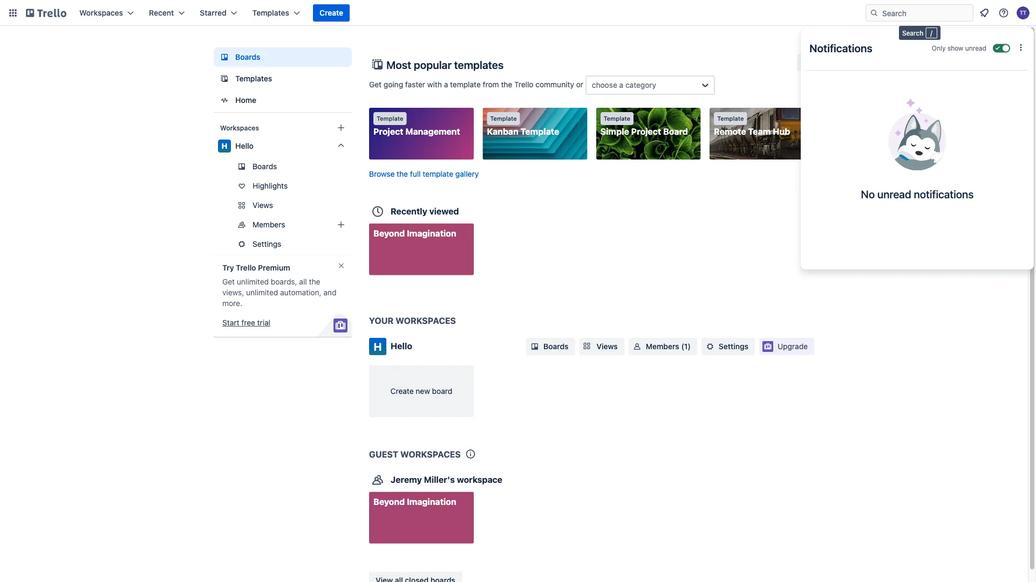 Task type: describe. For each thing, give the bounding box(es) containing it.
settings for top settings link
[[253, 240, 281, 249]]

beyond for jeremy miller's workspace
[[373, 497, 405, 507]]

template for remote
[[717, 115, 744, 122]]

miller's
[[424, 475, 455, 485]]

recently
[[391, 206, 427, 216]]

or
[[576, 80, 583, 89]]

0 horizontal spatial a
[[444, 80, 448, 89]]

workspace
[[457, 475, 502, 485]]

0 vertical spatial template
[[450, 80, 481, 89]]

1 horizontal spatial unread
[[965, 45, 987, 52]]

members for members
[[253, 220, 285, 229]]

workspaces inside dropdown button
[[79, 8, 123, 17]]

create for create new board
[[391, 387, 414, 396]]

browse the full template gallery
[[369, 169, 479, 178]]

members link
[[214, 216, 352, 234]]

team
[[748, 127, 771, 137]]

trello inside try trello premium get unlimited boards, all the views, unlimited automation, and more.
[[236, 264, 256, 273]]

get inside try trello premium get unlimited boards, all the views, unlimited automation, and more.
[[222, 278, 235, 287]]

taco image
[[889, 99, 946, 171]]

only
[[932, 45, 946, 52]]

template for kanban
[[490, 115, 517, 122]]

sm image for boards
[[529, 342, 540, 352]]

browse the full template gallery link
[[369, 169, 479, 178]]

workspaces for guest workspaces
[[400, 450, 461, 460]]

imagination for viewed
[[407, 228, 456, 239]]

members (1)
[[646, 342, 691, 351]]

no unread notifications
[[861, 188, 974, 200]]

remote
[[714, 127, 746, 137]]

1 vertical spatial hello
[[391, 341, 412, 352]]

1 vertical spatial unlimited
[[246, 288, 278, 297]]

recently viewed
[[391, 206, 459, 216]]

1 vertical spatial settings link
[[702, 338, 755, 356]]

1 horizontal spatial views
[[597, 342, 618, 351]]

1 horizontal spatial workspaces
[[220, 124, 259, 132]]

template kanban template
[[487, 115, 559, 137]]

popular
[[414, 58, 452, 71]]

show
[[948, 45, 964, 52]]

start
[[222, 319, 239, 328]]

members for members (1)
[[646, 342, 679, 351]]

try trello premium get unlimited boards, all the views, unlimited automation, and more.
[[222, 264, 336, 308]]

create button
[[313, 4, 350, 22]]

with
[[427, 80, 442, 89]]

highlights
[[253, 182, 288, 191]]

search
[[902, 29, 924, 37]]

1 vertical spatial template
[[423, 169, 453, 178]]

highlights link
[[214, 178, 352, 195]]

most
[[386, 58, 411, 71]]

0 vertical spatial boards link
[[214, 47, 352, 67]]

home
[[235, 96, 256, 105]]

templates
[[454, 58, 504, 71]]

and
[[323, 288, 336, 297]]

notifications
[[914, 188, 974, 200]]

0 horizontal spatial views
[[253, 201, 273, 210]]

choose
[[592, 81, 617, 90]]

the for get going faster with a template from the trello community or
[[501, 80, 512, 89]]

1 vertical spatial the
[[397, 169, 408, 178]]

open information menu image
[[998, 8, 1009, 18]]

start free trial
[[222, 319, 270, 328]]

workspaces for your workspaces
[[396, 316, 456, 326]]

home link
[[214, 91, 352, 110]]

browse
[[369, 169, 395, 178]]

templates inside popup button
[[252, 8, 289, 17]]

trial
[[257, 319, 270, 328]]

going
[[384, 80, 403, 89]]

management
[[406, 127, 460, 137]]

template for simple
[[604, 115, 630, 122]]

from
[[483, 80, 499, 89]]

settings for settings link to the bottom
[[719, 342, 749, 351]]

most popular templates
[[386, 58, 504, 71]]

get going faster with a template from the trello community or
[[369, 80, 585, 89]]

workspaces button
[[73, 4, 140, 22]]

1 vertical spatial h
[[374, 341, 382, 353]]

template project management
[[373, 115, 460, 137]]

your
[[369, 316, 394, 326]]

1 horizontal spatial views link
[[579, 338, 624, 356]]

create for create
[[320, 8, 343, 17]]

boards for views
[[543, 342, 569, 351]]

beyond imagination link for jeremy
[[369, 492, 474, 544]]

faster
[[405, 80, 425, 89]]

notifications
[[810, 42, 873, 54]]

viewed
[[429, 206, 459, 216]]

start free trial button
[[222, 318, 270, 329]]

1 horizontal spatial get
[[369, 80, 382, 89]]

all
[[299, 278, 307, 287]]



Task type: locate. For each thing, give the bounding box(es) containing it.
0 vertical spatial hello
[[235, 142, 254, 151]]

0 horizontal spatial settings
[[253, 240, 281, 249]]

sm image
[[529, 342, 540, 352], [632, 342, 643, 352], [705, 342, 716, 352]]

template up simple
[[604, 115, 630, 122]]

template simple project board
[[601, 115, 688, 137]]

0 horizontal spatial sm image
[[529, 342, 540, 352]]

beyond imagination link down the jeremy
[[369, 492, 474, 544]]

create new board
[[391, 387, 452, 396]]

unlimited
[[237, 278, 269, 287], [246, 288, 278, 297]]

0 horizontal spatial settings link
[[214, 236, 352, 253]]

0 horizontal spatial views link
[[214, 197, 352, 214]]

0 horizontal spatial get
[[222, 278, 235, 287]]

template up remote
[[717, 115, 744, 122]]

h down home icon
[[222, 142, 227, 151]]

0 vertical spatial the
[[501, 80, 512, 89]]

0 vertical spatial views link
[[214, 197, 352, 214]]

beyond imagination
[[373, 228, 456, 239], [373, 497, 456, 507]]

0 horizontal spatial the
[[309, 278, 320, 287]]

1 horizontal spatial members
[[646, 342, 679, 351]]

your workspaces
[[369, 316, 456, 326]]

0 vertical spatial workspaces
[[79, 8, 123, 17]]

primary element
[[0, 0, 1036, 26]]

sm image inside settings link
[[705, 342, 716, 352]]

try
[[222, 264, 234, 273]]

0 vertical spatial views
[[253, 201, 273, 210]]

h down your
[[374, 341, 382, 353]]

boards for highlights
[[253, 162, 277, 171]]

project inside template simple project board
[[631, 127, 661, 137]]

the right all
[[309, 278, 320, 287]]

beyond imagination link
[[369, 224, 474, 276], [369, 492, 474, 544]]

0 vertical spatial beyond
[[373, 228, 405, 239]]

1 vertical spatial templates
[[235, 74, 272, 83]]

boards,
[[271, 278, 297, 287]]

0 vertical spatial trello
[[514, 80, 534, 89]]

1 horizontal spatial settings link
[[702, 338, 755, 356]]

1 vertical spatial settings
[[719, 342, 749, 351]]

imagination down recently viewed
[[407, 228, 456, 239]]

0 vertical spatial settings link
[[214, 236, 352, 253]]

1 horizontal spatial settings
[[719, 342, 749, 351]]

imagination
[[407, 228, 456, 239], [407, 497, 456, 507]]

(1)
[[681, 342, 691, 351]]

full
[[410, 169, 421, 178]]

1 horizontal spatial sm image
[[632, 342, 643, 352]]

template remote team hub
[[714, 115, 790, 137]]

beyond imagination for recently
[[373, 228, 456, 239]]

1 horizontal spatial project
[[631, 127, 661, 137]]

community
[[536, 80, 574, 89]]

settings link
[[214, 236, 352, 253], [702, 338, 755, 356]]

1 horizontal spatial a
[[619, 81, 623, 90]]

template right full
[[423, 169, 453, 178]]

1 horizontal spatial hello
[[391, 341, 412, 352]]

1 vertical spatial members
[[646, 342, 679, 351]]

choose a category
[[592, 81, 656, 90]]

template board image
[[218, 72, 231, 85]]

1 vertical spatial boards
[[253, 162, 277, 171]]

beyond down recently
[[373, 228, 405, 239]]

h
[[222, 142, 227, 151], [374, 341, 382, 353]]

premium
[[258, 264, 290, 273]]

the
[[501, 80, 512, 89], [397, 169, 408, 178], [309, 278, 320, 287]]

0 notifications image
[[978, 6, 991, 19]]

2 vertical spatial boards link
[[526, 338, 575, 356]]

0 vertical spatial beyond imagination
[[373, 228, 456, 239]]

sm image inside boards link
[[529, 342, 540, 352]]

automation,
[[280, 288, 321, 297]]

template down templates
[[450, 80, 481, 89]]

templates
[[252, 8, 289, 17], [235, 74, 272, 83]]

jeremy miller's workspace
[[391, 475, 502, 485]]

project up browse
[[373, 127, 403, 137]]

1 vertical spatial trello
[[236, 264, 256, 273]]

0 horizontal spatial unread
[[877, 188, 911, 200]]

1 beyond imagination from the top
[[373, 228, 456, 239]]

1 vertical spatial beyond
[[373, 497, 405, 507]]

free
[[241, 319, 255, 328]]

0 vertical spatial boards
[[235, 53, 260, 62]]

1 sm image from the left
[[529, 342, 540, 352]]

trello left community
[[514, 80, 534, 89]]

0 vertical spatial unread
[[965, 45, 987, 52]]

board
[[663, 127, 688, 137]]

project inside the template project management
[[373, 127, 403, 137]]

home image
[[218, 94, 231, 107]]

add image
[[335, 219, 348, 232]]

starred button
[[193, 4, 244, 22]]

template right kanban
[[521, 127, 559, 137]]

1 horizontal spatial trello
[[514, 80, 534, 89]]

workspaces
[[79, 8, 123, 17], [220, 124, 259, 132]]

kanban
[[487, 127, 519, 137]]

settings link down members link
[[214, 236, 352, 253]]

3 sm image from the left
[[705, 342, 716, 352]]

imagination for miller's
[[407, 497, 456, 507]]

template
[[377, 115, 403, 122], [490, 115, 517, 122], [604, 115, 630, 122], [717, 115, 744, 122], [521, 127, 559, 137]]

terry turtle (terryturtle) image
[[1017, 6, 1030, 19]]

1 beyond from the top
[[373, 228, 405, 239]]

2 beyond from the top
[[373, 497, 405, 507]]

template down 'going'
[[377, 115, 403, 122]]

more.
[[222, 299, 242, 308]]

1 imagination from the top
[[407, 228, 456, 239]]

settings
[[253, 240, 281, 249], [719, 342, 749, 351]]

gallery
[[455, 169, 479, 178]]

1 horizontal spatial create
[[391, 387, 414, 396]]

create inside button
[[320, 8, 343, 17]]

0 horizontal spatial h
[[222, 142, 227, 151]]

templates button
[[246, 4, 307, 22]]

guest
[[369, 450, 398, 460]]

2 vertical spatial the
[[309, 278, 320, 287]]

unlimited up 'views,'
[[237, 278, 269, 287]]

1 vertical spatial views
[[597, 342, 618, 351]]

0 vertical spatial settings
[[253, 240, 281, 249]]

0 vertical spatial members
[[253, 220, 285, 229]]

sm image for settings
[[705, 342, 716, 352]]

2 imagination from the top
[[407, 497, 456, 507]]

hub
[[773, 127, 790, 137]]

beyond for recently viewed
[[373, 228, 405, 239]]

trello right try
[[236, 264, 256, 273]]

1 project from the left
[[373, 127, 403, 137]]

beyond imagination down the jeremy
[[373, 497, 456, 507]]

board image
[[218, 51, 231, 64]]

beyond imagination for jeremy
[[373, 497, 456, 507]]

trello
[[514, 80, 534, 89], [236, 264, 256, 273]]

workspaces
[[396, 316, 456, 326], [400, 450, 461, 460]]

0 vertical spatial create
[[320, 8, 343, 17]]

members down highlights
[[253, 220, 285, 229]]

0 vertical spatial beyond imagination link
[[369, 224, 474, 276]]

members left (1)
[[646, 342, 679, 351]]

create
[[320, 8, 343, 17], [391, 387, 414, 396]]

a right choose at the top of the page
[[619, 81, 623, 90]]

2 project from the left
[[631, 127, 661, 137]]

views
[[253, 201, 273, 210], [597, 342, 618, 351]]

templates right starred dropdown button
[[252, 8, 289, 17]]

0 vertical spatial get
[[369, 80, 382, 89]]

boards link for views
[[526, 338, 575, 356]]

0 horizontal spatial members
[[253, 220, 285, 229]]

1 horizontal spatial h
[[374, 341, 382, 353]]

upgrade button
[[759, 338, 814, 356]]

templates link
[[214, 69, 352, 89]]

0 vertical spatial templates
[[252, 8, 289, 17]]

1 vertical spatial create
[[391, 387, 414, 396]]

the right "from" on the left top of page
[[501, 80, 512, 89]]

unread
[[965, 45, 987, 52], [877, 188, 911, 200]]

no
[[861, 188, 875, 200]]

recent button
[[143, 4, 191, 22]]

settings link right (1)
[[702, 338, 755, 356]]

create a workspace image
[[335, 121, 348, 134]]

the for try trello premium get unlimited boards, all the views, unlimited automation, and more.
[[309, 278, 320, 287]]

board
[[432, 387, 452, 396]]

beyond imagination link down recently viewed
[[369, 224, 474, 276]]

get up 'views,'
[[222, 278, 235, 287]]

/
[[931, 29, 933, 37]]

category
[[626, 81, 656, 90]]

a right with
[[444, 80, 448, 89]]

new
[[416, 387, 430, 396]]

0 vertical spatial h
[[222, 142, 227, 151]]

get
[[369, 80, 382, 89], [222, 278, 235, 287]]

2 beyond imagination from the top
[[373, 497, 456, 507]]

0 horizontal spatial project
[[373, 127, 403, 137]]

0 horizontal spatial hello
[[235, 142, 254, 151]]

template for project
[[377, 115, 403, 122]]

boards link
[[214, 47, 352, 67], [214, 158, 352, 175], [526, 338, 575, 356]]

hello
[[235, 142, 254, 151], [391, 341, 412, 352]]

template inside template remote team hub
[[717, 115, 744, 122]]

hello down the your workspaces
[[391, 341, 412, 352]]

0 horizontal spatial create
[[320, 8, 343, 17]]

0 vertical spatial unlimited
[[237, 278, 269, 287]]

the inside try trello premium get unlimited boards, all the views, unlimited automation, and more.
[[309, 278, 320, 287]]

upgrade
[[778, 342, 808, 351]]

settings right (1)
[[719, 342, 749, 351]]

search image
[[870, 9, 879, 17]]

template
[[450, 80, 481, 89], [423, 169, 453, 178]]

unlimited down the boards,
[[246, 288, 278, 297]]

1 vertical spatial get
[[222, 278, 235, 287]]

guest workspaces
[[369, 450, 461, 460]]

1 vertical spatial unread
[[877, 188, 911, 200]]

get left 'going'
[[369, 80, 382, 89]]

unread right no
[[877, 188, 911, 200]]

the left full
[[397, 169, 408, 178]]

1 vertical spatial workspaces
[[220, 124, 259, 132]]

settings up the premium
[[253, 240, 281, 249]]

0 vertical spatial imagination
[[407, 228, 456, 239]]

workspaces up miller's on the bottom left of the page
[[400, 450, 461, 460]]

1 vertical spatial beyond imagination link
[[369, 492, 474, 544]]

beyond imagination link for recently
[[369, 224, 474, 276]]

beyond down the jeremy
[[373, 497, 405, 507]]

back to home image
[[26, 4, 66, 22]]

only show unread
[[932, 45, 987, 52]]

templates up home
[[235, 74, 272, 83]]

template inside the template project management
[[377, 115, 403, 122]]

views,
[[222, 288, 244, 297]]

0 horizontal spatial trello
[[236, 264, 256, 273]]

template up kanban
[[490, 115, 517, 122]]

1 vertical spatial imagination
[[407, 497, 456, 507]]

2 sm image from the left
[[632, 342, 643, 352]]

1 beyond imagination link from the top
[[369, 224, 474, 276]]

2 beyond imagination link from the top
[[369, 492, 474, 544]]

hello down home
[[235, 142, 254, 151]]

views link
[[214, 197, 352, 214], [579, 338, 624, 356]]

2 horizontal spatial sm image
[[705, 342, 716, 352]]

imagination down miller's on the bottom left of the page
[[407, 497, 456, 507]]

starred
[[200, 8, 227, 17]]

boards link for highlights
[[214, 158, 352, 175]]

unread right "show"
[[965, 45, 987, 52]]

beyond imagination down recently
[[373, 228, 456, 239]]

1 vertical spatial workspaces
[[400, 450, 461, 460]]

recent
[[149, 8, 174, 17]]

1 vertical spatial beyond imagination
[[373, 497, 456, 507]]

a
[[444, 80, 448, 89], [619, 81, 623, 90]]

project left board
[[631, 127, 661, 137]]

Search field
[[879, 5, 973, 21]]

template inside template simple project board
[[604, 115, 630, 122]]

jeremy
[[391, 475, 422, 485]]

2 horizontal spatial the
[[501, 80, 512, 89]]

project
[[373, 127, 403, 137], [631, 127, 661, 137]]

simple
[[601, 127, 629, 137]]

members
[[253, 220, 285, 229], [646, 342, 679, 351]]

beyond
[[373, 228, 405, 239], [373, 497, 405, 507]]

1 vertical spatial boards link
[[214, 158, 352, 175]]

1 vertical spatial views link
[[579, 338, 624, 356]]

boards
[[235, 53, 260, 62], [253, 162, 277, 171], [543, 342, 569, 351]]

0 vertical spatial workspaces
[[396, 316, 456, 326]]

workspaces right your
[[396, 316, 456, 326]]

2 vertical spatial boards
[[543, 342, 569, 351]]

0 horizontal spatial workspaces
[[79, 8, 123, 17]]

1 horizontal spatial the
[[397, 169, 408, 178]]



Task type: vqa. For each thing, say whether or not it's contained in the screenshot.
'Customize views' image
no



